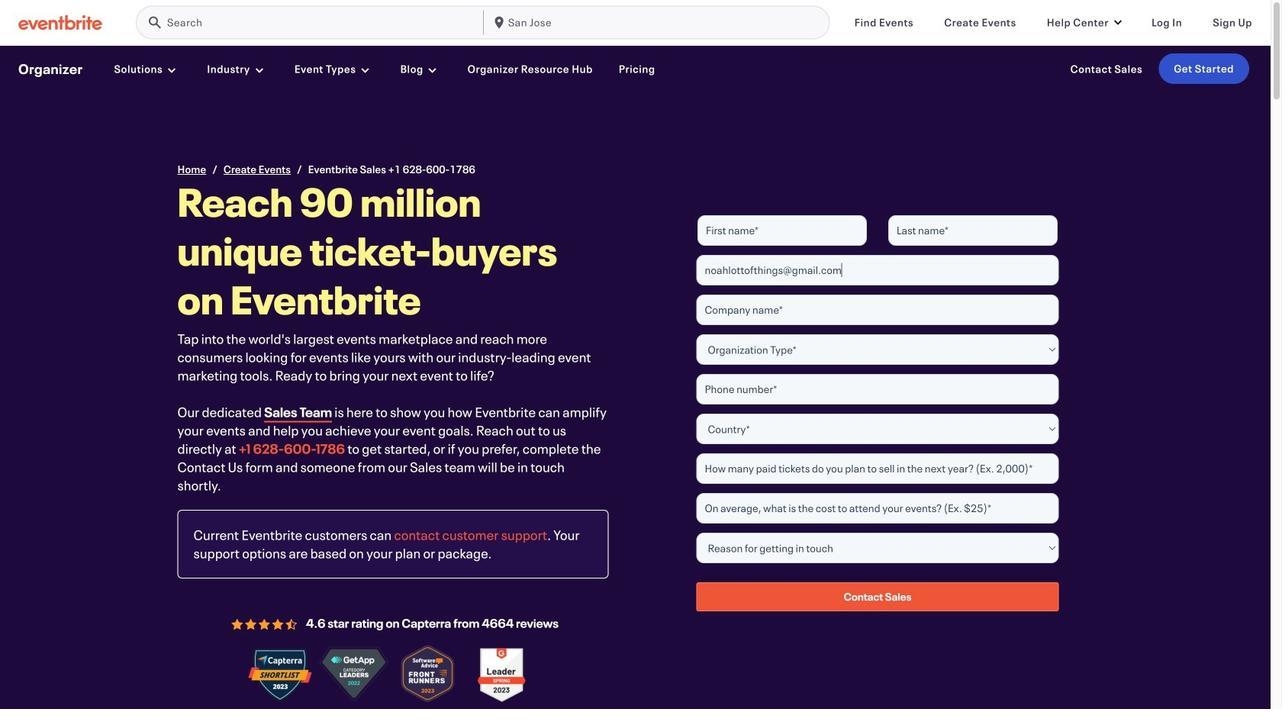 Task type: vqa. For each thing, say whether or not it's contained in the screenshot.
SIGN UP 'element'
yes



Task type: locate. For each thing, give the bounding box(es) containing it.
How many paid tickets do you plan to sell in the next year? (Ex. 2,000)* number field
[[697, 453, 1059, 484]]

sign up element
[[1213, 15, 1253, 30]]

On average, what is the cost to attend your events? (Ex. $25)* number field
[[697, 493, 1059, 524]]

None submit
[[697, 582, 1059, 611]]

Work Email* email field
[[697, 255, 1059, 285]]



Task type: describe. For each thing, give the bounding box(es) containing it.
find events element
[[855, 15, 914, 30]]

Last name* text field
[[889, 215, 1058, 246]]

eventbrite image
[[18, 15, 102, 30]]

secondary organizer element
[[0, 46, 1271, 92]]

First name* text field
[[698, 215, 867, 246]]

log in element
[[1152, 15, 1183, 30]]

create events element
[[945, 15, 1017, 30]]

Company name* text field
[[697, 295, 1059, 325]]

Phone number* telephone field
[[697, 374, 1059, 405]]



